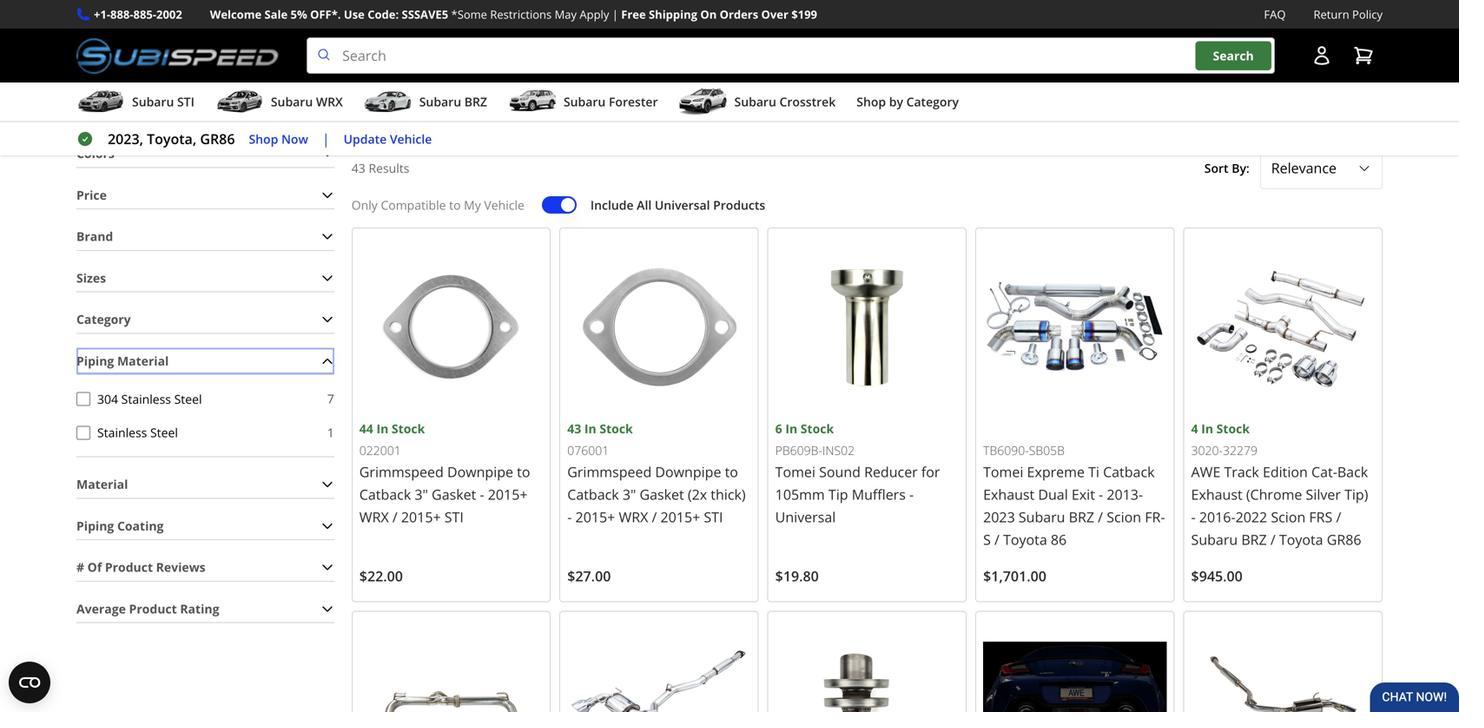 Task type: describe. For each thing, give the bounding box(es) containing it.
cat-
[[1311, 462, 1337, 481]]

32279
[[1223, 442, 1258, 459]]

subaru brz button
[[364, 86, 487, 121]]

2023, toyota, gr86
[[108, 130, 235, 148]]

/ inside 44 in stock 022001 grimmspeed downpipe to catback 3" gasket - 2015+ wrx / 2015+ sti
[[392, 508, 398, 526]]

apply
[[580, 7, 609, 22]]

stock for grimmspeed downpipe to catback 3" gasket (2x thick) - 2015+ wrx / 2015+ sti
[[600, 420, 633, 437]]

Stainless Steel button
[[76, 426, 90, 440]]

open widget image
[[9, 662, 50, 704]]

faq
[[1264, 7, 1286, 22]]

$19.80
[[775, 567, 819, 585]]

grimmspeed for 2015+
[[567, 462, 652, 481]]

mufflers
[[852, 485, 906, 504]]

$27.00
[[567, 567, 611, 585]]

downpipe for -
[[447, 462, 513, 481]]

022001
[[359, 442, 401, 459]]

subaru for subaru forester
[[564, 93, 606, 110]]

tip)
[[1345, 485, 1368, 504]]

subaru for subaru sti
[[132, 93, 174, 110]]

on
[[700, 7, 717, 22]]

remark sports touring cat-back exhaust stainless steel tip cover - 2022+ subaru brz / 2022+ toyota gr86 image
[[1191, 619, 1375, 712]]

back for axle
[[374, 35, 404, 51]]

universal inside 6 in stock pb609b-ins02 tomei sound reducer for 105mm tip mufflers - universal
[[775, 508, 836, 526]]

shop for shop now
[[249, 130, 278, 147]]

0 vertical spatial gr86
[[200, 130, 235, 148]]

0 horizontal spatial to
[[449, 197, 461, 213]]

exhaust down 'may'
[[541, 35, 589, 51]]

&
[[1062, 35, 1071, 51]]

only
[[352, 197, 378, 213]]

tb6090-
[[983, 442, 1029, 459]]

invidia exhaust silencer n1 systems 101mm  - universal image
[[775, 619, 959, 712]]

stock for awe track edition cat-back exhaust (chrome silver tip) - 2016-2022 scion frs / subaru brz / toyota gr86
[[1217, 420, 1250, 437]]

crosstrek
[[779, 93, 836, 110]]

average
[[76, 600, 126, 617]]

return policy link
[[1314, 5, 1383, 24]]

mid
[[1270, 35, 1293, 51]]

stock for grimmspeed downpipe to catback 3" gasket - 2015+ wrx / 2015+ sti
[[392, 420, 425, 437]]

downpipe for (2x
[[655, 462, 721, 481]]

system
[[217, 35, 261, 51]]

cat back exhaust system
[[109, 35, 261, 51]]

button image
[[1311, 45, 1332, 66]]

sti inside dropdown button
[[177, 93, 194, 110]]

0 vertical spatial material
[[117, 353, 169, 369]]

86
[[1051, 530, 1067, 549]]

gasket for /
[[640, 485, 684, 504]]

5%
[[291, 7, 307, 22]]

update vehicle button
[[344, 129, 432, 149]]

update vehicle
[[344, 130, 432, 147]]

4 in stock 3020-32279 awe track edition cat-back exhaust (chrome silver tip) - 2016-2022 scion frs / subaru brz / toyota gr86
[[1191, 420, 1368, 549]]

average product rating button
[[76, 596, 334, 622]]

exhaust inside "link"
[[1219, 35, 1267, 51]]

my
[[464, 197, 481, 213]]

cat back exhaust system link
[[109, 27, 261, 51]]

to for grimmspeed downpipe to catback 3" gasket - 2015+ wrx / 2015+ sti
[[517, 462, 530, 481]]

brz inside 4 in stock 3020-32279 awe track edition cat-back exhaust (chrome silver tip) - 2016-2022 scion frs / subaru brz / toyota gr86
[[1241, 530, 1267, 549]]

1
[[327, 424, 334, 441]]

s
[[983, 530, 991, 549]]

grimmspeed downpipe to catback 3" gasket (2x thick) - 2015+ wrx / 2015+ sti image
[[567, 235, 751, 419]]

43 for 43 in stock 076001 grimmspeed downpipe to catback 3" gasket (2x thick) - 2015+ wrx / 2015+ sti
[[567, 420, 581, 437]]

colors button
[[76, 140, 334, 167]]

sizes
[[76, 270, 106, 286]]

subaru inside 4 in stock 3020-32279 awe track edition cat-back exhaust (chrome silver tip) - 2016-2022 scion frs / subaru brz / toyota gr86
[[1191, 530, 1238, 549]]

0 horizontal spatial |
[[322, 130, 330, 148]]

# of product reviews
[[76, 559, 206, 576]]

material button
[[76, 471, 334, 498]]

in for tomei sound reducer for 105mm tip mufflers - universal
[[785, 420, 797, 437]]

shop for shop featured products
[[611, 88, 661, 116]]

coating
[[117, 518, 164, 534]]

$1,701.00
[[983, 567, 1046, 585]]

- inside 6 in stock pb609b-ins02 tomei sound reducer for 105mm tip mufflers - universal
[[909, 485, 914, 504]]

sound
[[819, 462, 861, 481]]

piping for piping material
[[76, 353, 114, 369]]

orders
[[720, 7, 758, 22]]

and for gaskets
[[847, 35, 870, 51]]

1 vertical spatial steel
[[150, 424, 178, 441]]

exhaust tips and silencers
[[541, 35, 701, 51]]

4
[[1191, 420, 1198, 437]]

888-
[[110, 7, 133, 22]]

- inside 43 in stock 076001 grimmspeed downpipe to catback 3" gasket (2x thick) - 2015+ wrx / 2015+ sti
[[567, 508, 572, 526]]

subaru for subaru brz
[[419, 93, 461, 110]]

pb609b-
[[775, 442, 822, 459]]

a subaru forester thumbnail image image
[[508, 89, 557, 115]]

price
[[76, 187, 107, 203]]

in for awe track edition cat-back exhaust (chrome silver tip) - 2016-2022 scion frs / subaru brz / toyota gr86
[[1201, 420, 1213, 437]]

2023
[[983, 508, 1015, 526]]

tips
[[592, 35, 617, 51]]

43 in stock 076001 grimmspeed downpipe to catback 3" gasket (2x thick) - 2015+ wrx / 2015+ sti
[[567, 420, 746, 526]]

exhaust gaskets and hardware link
[[744, 27, 933, 51]]

piping coating button
[[76, 513, 334, 539]]

ins02
[[822, 442, 855, 459]]

product inside dropdown button
[[129, 600, 177, 617]]

1 vertical spatial vehicle
[[484, 197, 524, 213]]

catback inside tb6090-sb05b tomei expreme ti catback exhaust dual exit - 2013- 2023 subaru brz / scion fr- s / toyota 86
[[1103, 462, 1155, 481]]

gasket for sti
[[432, 485, 476, 504]]

shop now
[[249, 130, 308, 147]]

2 heat from the left
[[1074, 35, 1103, 51]]

tip
[[828, 485, 848, 504]]

sale
[[264, 7, 288, 22]]

restrictions
[[490, 7, 552, 22]]

awe touring edition exhaust (chrome silver tips) - 2016-2022 subaru brz / toyota gr86 image
[[567, 619, 751, 712]]

toyota,
[[147, 130, 196, 148]]

*some
[[451, 7, 487, 22]]

$945.00
[[1191, 567, 1243, 585]]

shop by category button
[[857, 86, 959, 121]]

catback for grimmspeed downpipe to catback 3" gasket (2x thick) - 2015+ wrx / 2015+ sti
[[567, 485, 619, 504]]

colors
[[76, 145, 115, 162]]

sb05b
[[1029, 442, 1065, 459]]

grimmspeed for /
[[359, 462, 444, 481]]

exhaust gaskets and hardware
[[744, 35, 933, 51]]

rating
[[180, 600, 219, 617]]

track
[[1224, 462, 1259, 481]]

a subaru wrx thumbnail image image
[[215, 89, 264, 115]]

3020-
[[1191, 442, 1223, 459]]

gaskets
[[795, 35, 844, 51]]

brand button
[[76, 223, 334, 250]]

vehicle inside button
[[390, 130, 432, 147]]

subaru sti button
[[76, 86, 194, 121]]

Select... button
[[1260, 147, 1383, 189]]

sort by:
[[1204, 160, 1250, 176]]

3" for wrx
[[623, 485, 636, 504]]

tomei expreme ti catback exhaust dual exit - 2013-2023 subaru brz / scion fr-s / toyota 86 image
[[983, 235, 1167, 419]]

$22.00
[[359, 567, 403, 585]]

toyota inside tb6090-sb05b tomei expreme ti catback exhaust dual exit - 2013- 2023 subaru brz / scion fr- s / toyota 86
[[1003, 530, 1047, 549]]

subaru for subaru wrx
[[271, 93, 313, 110]]

fr-
[[1145, 508, 1165, 526]]

shop by category
[[857, 93, 959, 110]]

43 results
[[352, 160, 409, 176]]

shipping
[[649, 7, 697, 22]]

category
[[76, 311, 131, 328]]

isolation
[[1006, 35, 1059, 51]]

#
[[76, 559, 84, 576]]

toyota inside 4 in stock 3020-32279 awe track edition cat-back exhaust (chrome silver tip) - 2016-2022 scion frs / subaru brz / toyota gr86
[[1279, 530, 1323, 549]]

brz inside tb6090-sb05b tomei expreme ti catback exhaust dual exit - 2013- 2023 subaru brz / scion fr- s / toyota 86
[[1069, 508, 1094, 526]]



Task type: vqa. For each thing, say whether or not it's contained in the screenshot.
rightmost the with
no



Task type: locate. For each thing, give the bounding box(es) containing it.
subaru inside tb6090-sb05b tomei expreme ti catback exhaust dual exit - 2013- 2023 subaru brz / scion fr- s / toyota 86
[[1019, 508, 1065, 526]]

in inside 44 in stock 022001 grimmspeed downpipe to catback 3" gasket - 2015+ wrx / 2015+ sti
[[376, 420, 388, 437]]

stock for tomei sound reducer for 105mm tip mufflers - universal
[[801, 420, 834, 437]]

2 stock from the left
[[600, 420, 633, 437]]

43
[[352, 160, 365, 176], [567, 420, 581, 437]]

a subaru brz thumbnail image image
[[364, 89, 412, 115]]

brz inside 'dropdown button'
[[464, 93, 487, 110]]

1 horizontal spatial catback
[[567, 485, 619, 504]]

1 toyota from the left
[[1003, 530, 1047, 549]]

subaru
[[132, 93, 174, 110], [271, 93, 313, 110], [419, 93, 461, 110], [564, 93, 606, 110], [734, 93, 776, 110], [1019, 508, 1065, 526], [1191, 530, 1238, 549]]

0 horizontal spatial catback
[[359, 485, 411, 504]]

3" inside 43 in stock 076001 grimmspeed downpipe to catback 3" gasket (2x thick) - 2015+ wrx / 2015+ sti
[[623, 485, 636, 504]]

1 vertical spatial product
[[129, 600, 177, 617]]

reducer
[[864, 462, 918, 481]]

2 horizontal spatial catback
[[1103, 462, 1155, 481]]

toyota left 86
[[1003, 530, 1047, 549]]

1 heat from the left
[[973, 35, 1003, 51]]

back up tip)
[[1337, 462, 1368, 481]]

(chrome
[[1246, 485, 1302, 504]]

steel down piping material dropdown button on the left of page
[[174, 391, 202, 407]]

3" inside 44 in stock 022001 grimmspeed downpipe to catback 3" gasket - 2015+ wrx / 2015+ sti
[[415, 485, 428, 504]]

exhaust
[[165, 35, 214, 51], [541, 35, 589, 51], [744, 35, 792, 51], [1219, 35, 1267, 51], [983, 485, 1035, 504], [1191, 485, 1243, 504]]

dual
[[1038, 485, 1068, 504]]

2 grimmspeed from the left
[[567, 462, 652, 481]]

44 in stock 022001 grimmspeed downpipe to catback 3" gasket - 2015+ wrx / 2015+ sti
[[359, 420, 530, 526]]

tomei inside tb6090-sb05b tomei expreme ti catback exhaust dual exit - 2013- 2023 subaru brz / scion fr- s / toyota 86
[[983, 462, 1023, 481]]

exhaust mid pipes
[[1219, 35, 1329, 51]]

exit
[[1072, 485, 1095, 504]]

|
[[612, 7, 618, 22], [322, 130, 330, 148]]

product right of at the bottom of page
[[105, 559, 153, 576]]

0 horizontal spatial toyota
[[1003, 530, 1047, 549]]

pipes
[[1297, 35, 1329, 51]]

and right tips on the left of the page
[[620, 35, 643, 51]]

material up 304 stainless steel
[[117, 353, 169, 369]]

catback down 076001
[[567, 485, 619, 504]]

shop for shop by category
[[857, 93, 886, 110]]

frs
[[1309, 508, 1333, 526]]

0 horizontal spatial sti
[[177, 93, 194, 110]]

2 tomei from the left
[[775, 462, 815, 481]]

1 vertical spatial |
[[322, 130, 330, 148]]

downpipe
[[447, 462, 513, 481], [655, 462, 721, 481]]

0 vertical spatial steel
[[174, 391, 202, 407]]

2 horizontal spatial sti
[[704, 508, 723, 526]]

product inside dropdown button
[[105, 559, 153, 576]]

0 horizontal spatial 3"
[[415, 485, 428, 504]]

0 horizontal spatial gasket
[[432, 485, 476, 504]]

1 horizontal spatial grimmspeed
[[567, 462, 652, 481]]

1 horizontal spatial scion
[[1271, 508, 1306, 526]]

1 horizontal spatial and
[[847, 35, 870, 51]]

piping for piping coating
[[76, 518, 114, 534]]

exhaust inside 4 in stock 3020-32279 awe track edition cat-back exhaust (chrome silver tip) - 2016-2022 scion frs / subaru brz / toyota gr86
[[1191, 485, 1243, 504]]

in right '4'
[[1201, 420, 1213, 437]]

1 horizontal spatial brz
[[1069, 508, 1094, 526]]

in right 44
[[376, 420, 388, 437]]

# of product reviews button
[[76, 554, 334, 581]]

tomei down tb6090-
[[983, 462, 1023, 481]]

1 tomei from the left
[[983, 462, 1023, 481]]

downpipe inside 43 in stock 076001 grimmspeed downpipe to catback 3" gasket (2x thick) - 2015+ wrx / 2015+ sti
[[655, 462, 721, 481]]

6
[[775, 420, 782, 437]]

grimmspeed down 022001
[[359, 462, 444, 481]]

toyota down frs
[[1279, 530, 1323, 549]]

stainless up stainless steel
[[121, 391, 171, 407]]

grimmspeed down 076001
[[567, 462, 652, 481]]

search input field
[[307, 37, 1275, 74]]

catback down 022001
[[359, 485, 411, 504]]

gr86 down the a subaru wrx thumbnail image at the left of the page
[[200, 130, 235, 148]]

1 in from the left
[[376, 420, 388, 437]]

- inside 4 in stock 3020-32279 awe track edition cat-back exhaust (chrome silver tip) - 2016-2022 scion frs / subaru brz / toyota gr86
[[1191, 508, 1196, 526]]

wrx
[[316, 93, 343, 110], [359, 508, 389, 526], [619, 508, 648, 526]]

stock up 022001
[[392, 420, 425, 437]]

43 down update at the top of the page
[[352, 160, 365, 176]]

exhaust left mid
[[1219, 35, 1267, 51]]

0 horizontal spatial vehicle
[[390, 130, 432, 147]]

to for grimmspeed downpipe to catback 3" gasket (2x thick) - 2015+ wrx / 2015+ sti
[[725, 462, 738, 481]]

shop featured products
[[611, 88, 849, 116]]

gasket inside 43 in stock 076001 grimmspeed downpipe to catback 3" gasket (2x thick) - 2015+ wrx / 2015+ sti
[[640, 485, 684, 504]]

0 vertical spatial |
[[612, 7, 618, 22]]

2 horizontal spatial to
[[725, 462, 738, 481]]

| left free
[[612, 7, 618, 22]]

1 horizontal spatial gr86
[[1327, 530, 1361, 549]]

remark 4.5" axle-back (double wall stainless tip) - 2022-2023 subaru brz / toyota gr86 image
[[359, 619, 543, 712]]

piping up of at the bottom of page
[[76, 518, 114, 534]]

compatible
[[381, 197, 446, 213]]

scion inside tb6090-sb05b tomei expreme ti catback exhaust dual exit - 2013- 2023 subaru brz / scion fr- s / toyota 86
[[1107, 508, 1141, 526]]

scion inside 4 in stock 3020-32279 awe track edition cat-back exhaust (chrome silver tip) - 2016-2022 scion frs / subaru brz / toyota gr86
[[1271, 508, 1306, 526]]

axle
[[345, 35, 371, 51]]

steel
[[174, 391, 202, 407], [150, 424, 178, 441]]

subaru inside 'dropdown button'
[[419, 93, 461, 110]]

tomei
[[983, 462, 1023, 481], [775, 462, 815, 481]]

brz down 2022
[[1241, 530, 1267, 549]]

2 3" from the left
[[623, 485, 636, 504]]

0 horizontal spatial gr86
[[200, 130, 235, 148]]

grimmspeed
[[359, 462, 444, 481], [567, 462, 652, 481]]

in for grimmspeed downpipe to catback 3" gasket (2x thick) - 2015+ wrx / 2015+ sti
[[584, 420, 596, 437]]

6 in stock pb609b-ins02 tomei sound reducer for 105mm tip mufflers - universal
[[775, 420, 940, 526]]

subaru for subaru crosstrek
[[734, 93, 776, 110]]

1 stock from the left
[[392, 420, 425, 437]]

2 in from the left
[[584, 420, 596, 437]]

vehicle right my
[[484, 197, 524, 213]]

and for tips
[[620, 35, 643, 51]]

scion down (chrome
[[1271, 508, 1306, 526]]

shop left by
[[857, 93, 886, 110]]

universal right all
[[655, 197, 710, 213]]

44
[[359, 420, 373, 437]]

to inside 43 in stock 076001 grimmspeed downpipe to catback 3" gasket (2x thick) - 2015+ wrx / 2015+ sti
[[725, 462, 738, 481]]

exhaust inside tb6090-sb05b tomei expreme ti catback exhaust dual exit - 2013- 2023 subaru brz / scion fr- s / toyota 86
[[983, 485, 1035, 504]]

0 horizontal spatial grimmspeed
[[359, 462, 444, 481]]

1 horizontal spatial gasket
[[640, 485, 684, 504]]

| right now
[[322, 130, 330, 148]]

1 horizontal spatial |
[[612, 7, 618, 22]]

2 toyota from the left
[[1279, 530, 1323, 549]]

catback inside 44 in stock 022001 grimmspeed downpipe to catback 3" gasket - 2015+ wrx / 2015+ sti
[[359, 485, 411, 504]]

a subaru sti thumbnail image image
[[76, 89, 125, 115]]

back down code:
[[374, 35, 404, 51]]

grimmspeed downpipe to catback 3" gasket - 2015+ wrx / 2015+ sti image
[[359, 235, 543, 419]]

0 horizontal spatial downpipe
[[447, 462, 513, 481]]

1 horizontal spatial toyota
[[1279, 530, 1323, 549]]

include
[[590, 197, 634, 213]]

gr86 down frs
[[1327, 530, 1361, 549]]

1 horizontal spatial tomei
[[983, 462, 1023, 481]]

2 gasket from the left
[[640, 485, 684, 504]]

heat right & at the top of the page
[[1074, 35, 1103, 51]]

in up 076001
[[584, 420, 596, 437]]

1 horizontal spatial back
[[374, 35, 404, 51]]

exhaust up 2023
[[983, 485, 1035, 504]]

now
[[281, 130, 308, 147]]

use
[[344, 7, 365, 22]]

awe track edition exhaust (diamond black tips) - 2016-2022 scion frs / subaru brz / toyota gr86 image
[[983, 619, 1167, 712]]

0 vertical spatial product
[[105, 559, 153, 576]]

/ inside 43 in stock 076001 grimmspeed downpipe to catback 3" gasket (2x thick) - 2015+ wrx / 2015+ sti
[[652, 508, 657, 526]]

/
[[392, 508, 398, 526], [652, 508, 657, 526], [1098, 508, 1103, 526], [1336, 508, 1341, 526], [994, 530, 1000, 549], [1271, 530, 1276, 549]]

subispeed logo image
[[76, 37, 279, 74]]

1 scion from the left
[[1107, 508, 1141, 526]]

product
[[105, 559, 153, 576], [129, 600, 177, 617]]

0 horizontal spatial scion
[[1107, 508, 1141, 526]]

universal
[[655, 197, 710, 213], [775, 508, 836, 526]]

wrx inside 43 in stock 076001 grimmspeed downpipe to catback 3" gasket (2x thick) - 2015+ wrx / 2015+ sti
[[619, 508, 648, 526]]

shop left now
[[249, 130, 278, 147]]

stock inside 6 in stock pb609b-ins02 tomei sound reducer for 105mm tip mufflers - universal
[[801, 420, 834, 437]]

subaru forester
[[564, 93, 658, 110]]

a subaru crosstrek thumbnail image image
[[679, 89, 727, 115]]

welcome
[[210, 7, 262, 22]]

average product rating
[[76, 600, 219, 617]]

43 for 43 results
[[352, 160, 365, 176]]

off*.
[[310, 7, 341, 22]]

2 downpipe from the left
[[655, 462, 721, 481]]

all
[[637, 197, 652, 213]]

in inside 43 in stock 076001 grimmspeed downpipe to catback 3" gasket (2x thick) - 2015+ wrx / 2015+ sti
[[584, 420, 596, 437]]

1 horizontal spatial to
[[517, 462, 530, 481]]

3 stock from the left
[[801, 420, 834, 437]]

piping up "304"
[[76, 353, 114, 369]]

0 vertical spatial piping
[[76, 353, 114, 369]]

tomei down pb609b-
[[775, 462, 815, 481]]

exhaust down over
[[744, 35, 792, 51]]

gasket inside 44 in stock 022001 grimmspeed downpipe to catback 3" gasket - 2015+ wrx / 2015+ sti
[[432, 485, 476, 504]]

0 vertical spatial universal
[[655, 197, 710, 213]]

0 vertical spatial stainless
[[121, 391, 171, 407]]

stock up 076001
[[600, 420, 633, 437]]

stock up pb609b-
[[801, 420, 834, 437]]

0 horizontal spatial and
[[620, 35, 643, 51]]

piping coating
[[76, 518, 164, 534]]

vehicle up results
[[390, 130, 432, 147]]

faq link
[[1264, 5, 1286, 24]]

304 Stainless Steel button
[[76, 392, 90, 406]]

43 inside 43 in stock 076001 grimmspeed downpipe to catback 3" gasket (2x thick) - 2015+ wrx / 2015+ sti
[[567, 420, 581, 437]]

+1-
[[94, 7, 110, 22]]

0 vertical spatial vehicle
[[390, 130, 432, 147]]

stock inside 4 in stock 3020-32279 awe track edition cat-back exhaust (chrome silver tip) - 2016-2022 scion frs / subaru brz / toyota gr86
[[1217, 420, 1250, 437]]

steel down 304 stainless steel
[[150, 424, 178, 441]]

heat left isolation
[[973, 35, 1003, 51]]

expreme
[[1027, 462, 1085, 481]]

stainless steel
[[97, 424, 178, 441]]

sort
[[1204, 160, 1229, 176]]

back right the cat
[[133, 35, 162, 51]]

brz left the a subaru forester thumbnail image
[[464, 93, 487, 110]]

2022
[[1236, 508, 1267, 526]]

3 in from the left
[[785, 420, 797, 437]]

heat isolation & heat wrap
[[973, 35, 1139, 51]]

1 vertical spatial gr86
[[1327, 530, 1361, 549]]

stock inside 43 in stock 076001 grimmspeed downpipe to catback 3" gasket (2x thick) - 2015+ wrx / 2015+ sti
[[600, 420, 633, 437]]

0 horizontal spatial universal
[[655, 197, 710, 213]]

and right the gaskets
[[847, 35, 870, 51]]

search button
[[1196, 41, 1271, 70]]

exhaust up 2016-
[[1191, 485, 1243, 504]]

sizes button
[[76, 265, 334, 291]]

1 horizontal spatial heat
[[1074, 35, 1103, 51]]

gasket
[[432, 485, 476, 504], [640, 485, 684, 504]]

2 and from the left
[[847, 35, 870, 51]]

catback for grimmspeed downpipe to catback 3" gasket - 2015+ wrx / 2015+ sti
[[359, 485, 411, 504]]

2 horizontal spatial shop
[[857, 93, 886, 110]]

2013-
[[1107, 485, 1143, 504]]

downpipe inside 44 in stock 022001 grimmspeed downpipe to catback 3" gasket - 2015+ wrx / 2015+ sti
[[447, 462, 513, 481]]

scion
[[1107, 508, 1141, 526], [1271, 508, 1306, 526]]

- inside 44 in stock 022001 grimmspeed downpipe to catback 3" gasket - 2015+ wrx / 2015+ sti
[[480, 485, 484, 504]]

1 vertical spatial brz
[[1069, 508, 1094, 526]]

category button
[[76, 306, 334, 333]]

subaru wrx
[[271, 93, 343, 110]]

3" for 2015+
[[415, 485, 428, 504]]

product down # of product reviews at bottom left
[[129, 600, 177, 617]]

stock inside 44 in stock 022001 grimmspeed downpipe to catback 3" gasket - 2015+ wrx / 2015+ sti
[[392, 420, 425, 437]]

0 vertical spatial brz
[[464, 93, 487, 110]]

2 horizontal spatial brz
[[1241, 530, 1267, 549]]

in inside 6 in stock pb609b-ins02 tomei sound reducer for 105mm tip mufflers - universal
[[785, 420, 797, 437]]

wrap
[[1107, 35, 1139, 51]]

scion down 2013-
[[1107, 508, 1141, 526]]

brz
[[464, 93, 487, 110], [1069, 508, 1094, 526], [1241, 530, 1267, 549]]

material up piping coating at the bottom of page
[[76, 476, 128, 493]]

1 vertical spatial 43
[[567, 420, 581, 437]]

shop inside dropdown button
[[857, 93, 886, 110]]

back inside 4 in stock 3020-32279 awe track edition cat-back exhaust (chrome silver tip) - 2016-2022 scion frs / subaru brz / toyota gr86
[[1337, 462, 1368, 481]]

in for grimmspeed downpipe to catback 3" gasket - 2015+ wrx / 2015+ sti
[[376, 420, 388, 437]]

stainless down "304"
[[97, 424, 147, 441]]

catback inside 43 in stock 076001 grimmspeed downpipe to catback 3" gasket (2x thick) - 2015+ wrx / 2015+ sti
[[567, 485, 619, 504]]

in inside 4 in stock 3020-32279 awe track edition cat-back exhaust (chrome silver tip) - 2016-2022 scion frs / subaru brz / toyota gr86
[[1201, 420, 1213, 437]]

grimmspeed inside 44 in stock 022001 grimmspeed downpipe to catback 3" gasket - 2015+ wrx / 2015+ sti
[[359, 462, 444, 481]]

1 horizontal spatial vehicle
[[484, 197, 524, 213]]

silencers
[[646, 35, 701, 51]]

1 3" from the left
[[415, 485, 428, 504]]

+1-888-885-2002 link
[[94, 5, 182, 24]]

wrx inside 44 in stock 022001 grimmspeed downpipe to catback 3" gasket - 2015+ wrx / 2015+ sti
[[359, 508, 389, 526]]

1 horizontal spatial shop
[[611, 88, 661, 116]]

shop down exhaust tips and silencers
[[611, 88, 661, 116]]

brand
[[76, 228, 113, 245]]

1 grimmspeed from the left
[[359, 462, 444, 481]]

free
[[621, 7, 646, 22]]

exhaust mid pipes link
[[1219, 27, 1329, 51]]

0 horizontal spatial 43
[[352, 160, 365, 176]]

43 up 076001
[[567, 420, 581, 437]]

3"
[[415, 485, 428, 504], [623, 485, 636, 504]]

subaru sti
[[132, 93, 194, 110]]

cat
[[109, 35, 130, 51]]

1 horizontal spatial wrx
[[359, 508, 389, 526]]

1 horizontal spatial 43
[[567, 420, 581, 437]]

1 downpipe from the left
[[447, 462, 513, 481]]

gr86 inside 4 in stock 3020-32279 awe track edition cat-back exhaust (chrome silver tip) - 2016-2022 scion frs / subaru brz / toyota gr86
[[1327, 530, 1361, 549]]

1 horizontal spatial sti
[[444, 508, 464, 526]]

select... image
[[1357, 161, 1371, 175]]

grimmspeed inside 43 in stock 076001 grimmspeed downpipe to catback 3" gasket (2x thick) - 2015+ wrx / 2015+ sti
[[567, 462, 652, 481]]

code:
[[368, 7, 399, 22]]

0 horizontal spatial wrx
[[316, 93, 343, 110]]

sssave5
[[402, 7, 448, 22]]

4 in from the left
[[1201, 420, 1213, 437]]

0 horizontal spatial brz
[[464, 93, 487, 110]]

0 horizontal spatial tomei
[[775, 462, 815, 481]]

1 and from the left
[[620, 35, 643, 51]]

search
[[1213, 47, 1254, 64]]

2 vertical spatial brz
[[1241, 530, 1267, 549]]

products
[[759, 88, 849, 116]]

0 horizontal spatial shop
[[249, 130, 278, 147]]

4 stock from the left
[[1217, 420, 1250, 437]]

in right 6
[[785, 420, 797, 437]]

1 gasket from the left
[[432, 485, 476, 504]]

2023,
[[108, 130, 143, 148]]

1 horizontal spatial universal
[[775, 508, 836, 526]]

1 piping from the top
[[76, 353, 114, 369]]

subaru wrx button
[[215, 86, 343, 121]]

(2x
[[688, 485, 707, 504]]

may
[[555, 7, 577, 22]]

0 horizontal spatial back
[[133, 35, 162, 51]]

category
[[906, 93, 959, 110]]

silver
[[1306, 485, 1341, 504]]

subaru crosstrek
[[734, 93, 836, 110]]

0 vertical spatial 43
[[352, 160, 365, 176]]

- inside tb6090-sb05b tomei expreme ti catback exhaust dual exit - 2013- 2023 subaru brz / scion fr- s / toyota 86
[[1099, 485, 1103, 504]]

2 piping from the top
[[76, 518, 114, 534]]

1 horizontal spatial downpipe
[[655, 462, 721, 481]]

return
[[1314, 7, 1349, 22]]

wrx inside dropdown button
[[316, 93, 343, 110]]

to inside 44 in stock 022001 grimmspeed downpipe to catback 3" gasket - 2015+ wrx / 2015+ sti
[[517, 462, 530, 481]]

toyota
[[1003, 530, 1047, 549], [1279, 530, 1323, 549]]

policy
[[1352, 7, 1383, 22]]

awe track edition cat-back exhaust (chrome silver tip) - 2016-2022 scion frs / subaru brz / toyota gr86 image
[[1191, 235, 1375, 419]]

0 horizontal spatial heat
[[973, 35, 1003, 51]]

catback up 2013-
[[1103, 462, 1155, 481]]

tomei sound reducer for 105mm tip mufflers - universal image
[[775, 235, 959, 419]]

1 vertical spatial piping
[[76, 518, 114, 534]]

stock up 32279
[[1217, 420, 1250, 437]]

2 horizontal spatial back
[[1337, 462, 1368, 481]]

2 scion from the left
[[1271, 508, 1306, 526]]

1 horizontal spatial 3"
[[623, 485, 636, 504]]

universal down 105mm
[[775, 508, 836, 526]]

7
[[327, 391, 334, 407]]

brz down exit
[[1069, 508, 1094, 526]]

gr86
[[200, 130, 235, 148], [1327, 530, 1361, 549]]

-
[[480, 485, 484, 504], [1099, 485, 1103, 504], [909, 485, 914, 504], [567, 508, 572, 526], [1191, 508, 1196, 526]]

sti inside 44 in stock 022001 grimmspeed downpipe to catback 3" gasket - 2015+ wrx / 2015+ sti
[[444, 508, 464, 526]]

885-
[[133, 7, 156, 22]]

exhaust down the 2002
[[165, 35, 214, 51]]

2 horizontal spatial wrx
[[619, 508, 648, 526]]

vehicle
[[390, 130, 432, 147], [484, 197, 524, 213]]

1 vertical spatial stainless
[[97, 424, 147, 441]]

back for cat
[[133, 35, 162, 51]]

subaru inside dropdown button
[[271, 93, 313, 110]]

sti inside 43 in stock 076001 grimmspeed downpipe to catback 3" gasket (2x thick) - 2015+ wrx / 2015+ sti
[[704, 508, 723, 526]]

tomei inside 6 in stock pb609b-ins02 tomei sound reducer for 105mm tip mufflers - universal
[[775, 462, 815, 481]]

1 vertical spatial universal
[[775, 508, 836, 526]]

1 vertical spatial material
[[76, 476, 128, 493]]



